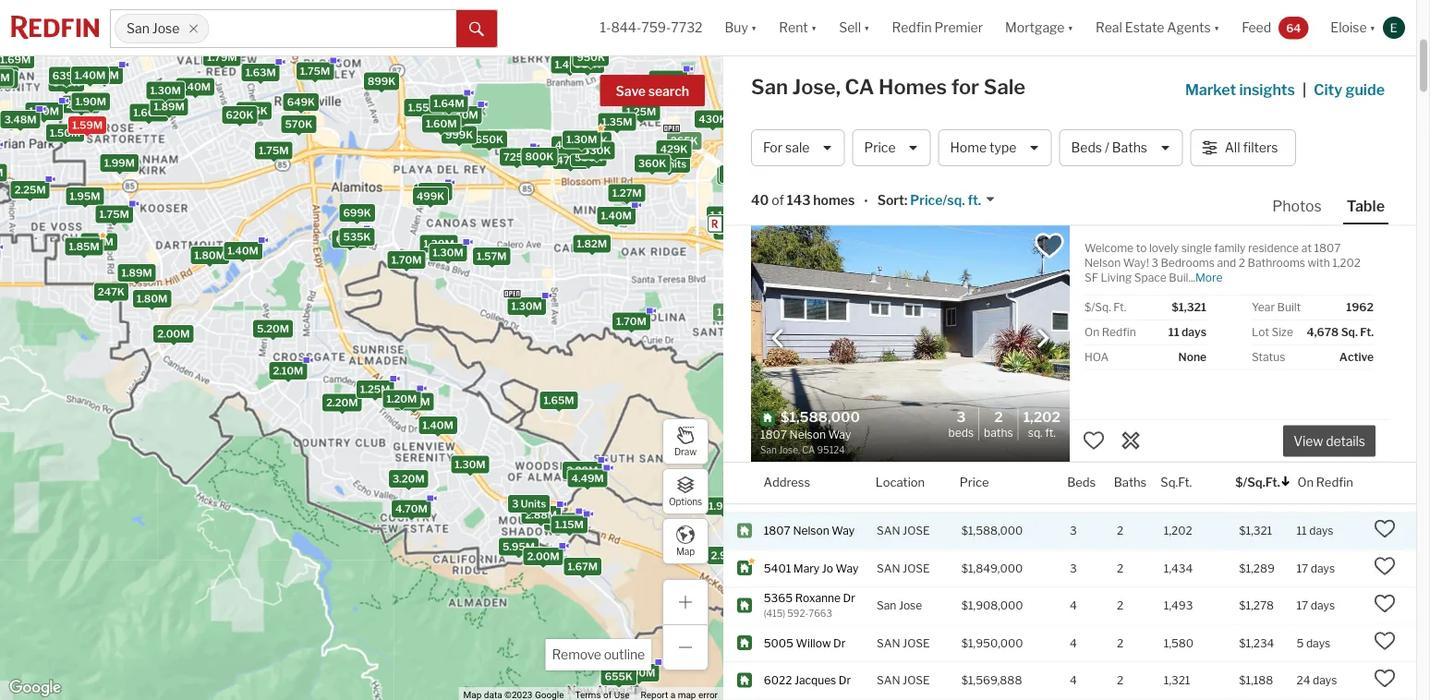 Task type: locate. For each thing, give the bounding box(es) containing it.
3 right the $1,849,000
[[1070, 562, 1077, 576]]

0 horizontal spatial 40
[[752, 193, 769, 208]]

2 $1,950,000 from the top
[[962, 637, 1024, 651]]

1 vertical spatial view
[[1294, 434, 1324, 450]]

rent
[[779, 20, 809, 35]]

1.40m up 5.20m
[[228, 245, 259, 257]]

dr right willow at right
[[834, 637, 846, 651]]

days for 6805 almaden rd
[[1315, 263, 1339, 276]]

1807 up with
[[1315, 242, 1342, 255]]

1 horizontal spatial 1.70m
[[392, 254, 422, 266]]

▾ left the user photo on the top right of the page
[[1370, 20, 1376, 35]]

2 favorite this home image from the top
[[1375, 219, 1397, 241]]

2 jose from the top
[[903, 225, 930, 239]]

next button image
[[1034, 330, 1053, 348]]

1 4 from the top
[[1070, 450, 1078, 463]]

4 4 from the top
[[1070, 637, 1078, 651]]

photo of 1807 nelson way, san jose, ca 95124 image
[[752, 226, 1070, 462]]

▾ right the mortgage
[[1068, 20, 1074, 35]]

redfin left premier
[[892, 20, 932, 35]]

jose for $1,569,888
[[903, 675, 930, 688]]

1.95m right "options"
[[709, 500, 740, 512]]

0 horizontal spatial 11 days
[[1169, 326, 1207, 339]]

1,202 inside welcome to lovely single family residence at 1807 nelson way! 3 bedrooms and 2 bathrooms with 1,202 sf living space buil...
[[1333, 257, 1362, 270]]

0 vertical spatial 1.89m
[[154, 101, 185, 113]]

on redfin down $/sq. ft.
[[1085, 326, 1137, 339]]

favorite this home image
[[1375, 182, 1397, 204], [1375, 294, 1397, 316], [1083, 430, 1106, 452], [1375, 556, 1397, 578], [1375, 668, 1397, 691]]

1.80m
[[194, 250, 225, 262], [137, 293, 168, 305]]

6 jose from the top
[[903, 375, 930, 389]]

days right $1,289
[[1312, 562, 1336, 576]]

0 horizontal spatial 1.25m
[[360, 384, 390, 396]]

1 vertical spatial 1.89m
[[122, 267, 152, 279]]

699k
[[343, 207, 371, 219]]

san right jacques
[[877, 675, 901, 688]]

san jose for 1807 nelson way
[[877, 525, 930, 538]]

1 horizontal spatial 1,202
[[1165, 525, 1193, 538]]

0 vertical spatial 17
[[1297, 562, 1309, 576]]

days down 2 days
[[1315, 487, 1339, 501]]

0 vertical spatial 1.95m
[[70, 190, 100, 202]]

dr inside the "6022 jacques dr" link
[[839, 675, 851, 688]]

None search field
[[209, 10, 457, 47]]

2 17 from the top
[[1297, 600, 1309, 613]]

6 favorite this home image from the top
[[1375, 519, 1397, 541]]

1 vertical spatial 2.00m
[[398, 396, 430, 408]]

4 for $1,950,000
[[1070, 637, 1078, 651]]

1.89m up the '247k'
[[122, 267, 152, 279]]

▾ inside rent ▾ dropdown button
[[811, 20, 817, 35]]

way for jo
[[836, 562, 859, 576]]

0 vertical spatial 11 days
[[1169, 326, 1207, 339]]

sq.
[[1342, 326, 1359, 339], [1029, 427, 1043, 440]]

680k
[[336, 233, 364, 245]]

3 favorite this home image from the top
[[1375, 331, 1397, 354]]

21292 bertram rd link
[[764, 225, 860, 240]]

40 left of
[[752, 193, 769, 208]]

active
[[1340, 351, 1375, 364]]

2.19m
[[66, 98, 96, 110]]

0 vertical spatial 1.80m
[[194, 250, 225, 262]]

baths inside button
[[1113, 140, 1148, 156]]

5 4 from the top
[[1070, 675, 1078, 688]]

$1,418
[[1240, 450, 1274, 463]]

3 san jose from the top
[[877, 375, 930, 389]]

view up 2 days
[[1294, 434, 1324, 450]]

san jose left remove san jose 'icon'
[[127, 21, 180, 36]]

san for 6805 almaden rd
[[877, 263, 901, 276]]

san jose up 20695 view oaks way san jose
[[877, 263, 930, 276]]

0 horizontal spatial on redfin
[[1085, 326, 1137, 339]]

0 vertical spatial beds
[[1072, 140, 1103, 156]]

▾ inside buy ▾ dropdown button
[[751, 20, 757, 35]]

san up 5499 blossom tree ln san jose at the bottom right of the page
[[877, 413, 901, 426]]

2 4 from the top
[[1070, 487, 1078, 501]]

11 san from the top
[[877, 562, 901, 576]]

dr right drysdale
[[842, 487, 854, 501]]

22601 san vicente ave san jose
[[764, 338, 930, 351]]

1 horizontal spatial 40
[[1297, 487, 1312, 501]]

1 vertical spatial $1,321
[[1240, 525, 1273, 538]]

view inside button
[[1294, 434, 1324, 450]]

rd for 21292 bertram rd
[[844, 225, 859, 239]]

units down "429k"
[[661, 158, 687, 170]]

days right 111
[[1315, 263, 1339, 276]]

40 down 2 days
[[1297, 487, 1312, 501]]

nelson
[[1085, 257, 1121, 270], [793, 525, 830, 538]]

remove outline button
[[546, 640, 652, 671]]

location button
[[876, 462, 925, 504]]

jose for $1,888,000
[[903, 487, 930, 501]]

10 san from the top
[[877, 525, 901, 538]]

4 favorite this home image from the top
[[1375, 406, 1397, 429]]

dr inside the 5365 roxanne dr (415) 592-7663
[[844, 593, 856, 606]]

san right vicente
[[877, 338, 901, 351]]

san for 6022 jacques dr
[[877, 675, 901, 688]]

ave inside 15980 carlton ave link
[[842, 375, 862, 389]]

1 horizontal spatial ft.
[[1114, 301, 1127, 314]]

days right 77
[[1313, 188, 1337, 201]]

1 horizontal spatial 1807
[[1315, 242, 1342, 255]]

1 vertical spatial nelson
[[793, 525, 830, 538]]

17 for $1,278
[[1297, 600, 1309, 613]]

1 horizontal spatial 2.00m
[[398, 396, 430, 408]]

0 vertical spatial 17 days
[[1297, 562, 1336, 576]]

baths down $1,698,000
[[985, 427, 1014, 440]]

san jose left 3 beds
[[877, 413, 930, 426]]

1 horizontal spatial san jose
[[877, 600, 923, 613]]

2 vertical spatial 1.70m
[[617, 316, 647, 328]]

jose for $655,000
[[903, 225, 930, 239]]

san jose for 5601 drysdale dr
[[877, 487, 930, 501]]

$/sq.
[[1085, 301, 1112, 314]]

1 vertical spatial 1.25m
[[360, 384, 390, 396]]

0 vertical spatial $1,950,000
[[962, 338, 1024, 351]]

of
[[772, 193, 785, 208]]

4 ▾ from the left
[[1068, 20, 1074, 35]]

0 horizontal spatial 1807
[[764, 525, 791, 538]]

san right '7663'
[[877, 600, 897, 613]]

beds left the /
[[1072, 140, 1103, 156]]

1.70m
[[29, 105, 59, 117], [392, 254, 422, 266], [617, 316, 647, 328]]

buy ▾ button
[[714, 0, 768, 55]]

3 up "space"
[[1152, 257, 1159, 270]]

$1,950,000 down $1,908,000
[[962, 637, 1024, 651]]

0 horizontal spatial 649k
[[52, 77, 80, 89]]

5.20m
[[257, 323, 289, 335]]

san jose for 21292 bertram rd
[[877, 225, 930, 239]]

user photo image
[[1384, 17, 1406, 39]]

sf
[[1085, 271, 1099, 285]]

5365 roxanne dr (415) 592-7663
[[764, 593, 856, 620]]

baths right the /
[[1113, 140, 1148, 156]]

0 vertical spatial ft.
[[1114, 301, 1127, 314]]

5 ▾ from the left
[[1214, 20, 1220, 35]]

favorite this home image for 16 days
[[1375, 406, 1397, 429]]

favorite this home image for 24 days
[[1375, 668, 1397, 691]]

1 horizontal spatial 11
[[1297, 525, 1308, 538]]

beds inside button
[[1072, 140, 1103, 156]]

sq.ft. button
[[1161, 462, 1193, 504]]

way right jo
[[836, 562, 859, 576]]

1.75m right 1.63m
[[300, 65, 330, 77]]

2 17 days from the top
[[1297, 600, 1336, 613]]

13 san from the top
[[877, 675, 901, 688]]

san for 14361 lenray ln
[[877, 413, 901, 426]]

649k up 570k
[[287, 96, 315, 108]]

1.15m up 1.24m
[[711, 210, 739, 222]]

favorite button checkbox
[[1034, 230, 1066, 262]]

1 horizontal spatial 1.75m
[[259, 145, 289, 157]]

sort
[[878, 193, 905, 208]]

13 jose from the top
[[903, 675, 930, 688]]

1 17 from the top
[[1297, 562, 1309, 576]]

sq. for 4,678
[[1342, 326, 1359, 339]]

1807 inside welcome to lovely single family residence at 1807 nelson way! 3 bedrooms and 2 bathrooms with 1,202 sf living space buil...
[[1315, 242, 1342, 255]]

3 down the 1
[[1117, 450, 1125, 463]]

2 horizontal spatial ft.
[[1361, 326, 1375, 339]]

lp
[[845, 76, 858, 89]]

1 vertical spatial 1,202
[[1024, 408, 1061, 425]]

2 vertical spatial 2.00m
[[527, 551, 560, 563]]

$1,950,000 down $1,650,000
[[962, 338, 1024, 351]]

10 jose from the top
[[903, 525, 930, 538]]

map button
[[663, 519, 709, 565]]

redfin premier
[[892, 20, 984, 35]]

4 san jose from the top
[[877, 413, 930, 426]]

3 4 from the top
[[1070, 600, 1078, 613]]

$1,698,000
[[962, 413, 1024, 426]]

units for 2 units
[[661, 158, 687, 170]]

2 horizontal spatial 1.70m
[[617, 316, 647, 328]]

remove san jose image
[[188, 23, 199, 34]]

7 san from the top
[[877, 413, 901, 426]]

2 vertical spatial ft.
[[1046, 427, 1056, 440]]

649k up 2.19m
[[52, 77, 80, 89]]

11 up the 'none'
[[1169, 326, 1180, 339]]

none
[[1179, 351, 1207, 364]]

ft. right 2 baths
[[1046, 427, 1056, 440]]

price
[[865, 140, 896, 156], [960, 476, 990, 490]]

price button up $1,588,000
[[960, 462, 990, 504]]

1 $1,950,000 from the top
[[962, 338, 1024, 351]]

0 vertical spatial 40
[[752, 193, 769, 208]]

0 vertical spatial sq.
[[1342, 326, 1359, 339]]

rd right bertram
[[844, 225, 859, 239]]

1 vertical spatial 1807
[[764, 525, 791, 538]]

1.67m
[[568, 561, 598, 573]]

1.59m
[[72, 119, 103, 131]]

2
[[653, 158, 659, 170], [1239, 257, 1246, 270], [995, 408, 1003, 425], [1297, 450, 1304, 463], [1117, 487, 1124, 501], [1117, 525, 1124, 538], [1117, 562, 1124, 576], [1117, 600, 1124, 613], [1117, 637, 1124, 651], [1117, 675, 1124, 688]]

7 san jose from the top
[[877, 562, 930, 576]]

639k
[[53, 70, 80, 82]]

sq.ft.
[[1161, 476, 1193, 490]]

0 vertical spatial rd
[[847, 151, 861, 164]]

0 vertical spatial 1807
[[1315, 242, 1342, 255]]

ft. right $/sq.
[[1114, 301, 1127, 314]]

5 favorite this home image from the top
[[1375, 444, 1397, 466]]

days right 50
[[1315, 338, 1339, 351]]

24 days
[[1297, 675, 1338, 688]]

$1,950,000 for —
[[962, 338, 1024, 351]]

1 vertical spatial 17
[[1297, 600, 1309, 613]]

▾ for rent ▾
[[811, 20, 817, 35]]

san down location button
[[877, 525, 901, 538]]

1 horizontal spatial units
[[661, 158, 687, 170]]

1 vertical spatial 1.15m
[[555, 519, 584, 531]]

mortgage ▾ button
[[995, 0, 1085, 55]]

0 vertical spatial 265k
[[616, 84, 644, 96]]

1 horizontal spatial 1.25m
[[626, 106, 657, 118]]

0 vertical spatial 1.70m
[[29, 105, 59, 117]]

9 san jose from the top
[[877, 675, 930, 688]]

1 vertical spatial 17 days
[[1297, 600, 1336, 613]]

3 inside map region
[[512, 498, 519, 510]]

san for 21292 bertram rd
[[877, 225, 901, 239]]

1.60m up 1.99m
[[133, 107, 164, 119]]

7663
[[809, 609, 833, 620]]

sale
[[984, 74, 1026, 99]]

1,202 sq. ft.
[[1024, 408, 1061, 440]]

jose for $1,588,000
[[903, 525, 930, 538]]

almaden
[[796, 263, 843, 276]]

san right jo
[[877, 562, 901, 576]]

5 san jose from the top
[[877, 487, 930, 501]]

1 horizontal spatial 1.95m
[[709, 500, 740, 512]]

1 vertical spatial jose
[[899, 600, 923, 613]]

655k
[[605, 671, 633, 683]]

2 vertical spatial 1.75m
[[99, 208, 129, 220]]

1.99m
[[104, 157, 135, 169]]

favorite this home image
[[1375, 69, 1397, 92], [1375, 219, 1397, 241], [1375, 331, 1397, 354], [1375, 406, 1397, 429], [1375, 444, 1397, 466], [1375, 519, 1397, 541], [1375, 594, 1397, 616], [1375, 631, 1397, 653]]

1.09m
[[653, 73, 684, 85]]

0 horizontal spatial on
[[1085, 326, 1100, 339]]

40 inside "40 of 143 homes •"
[[752, 193, 769, 208]]

1 horizontal spatial nelson
[[1085, 257, 1121, 270]]

1 vertical spatial 11 days
[[1297, 525, 1334, 538]]

1 vertical spatial ft.
[[1361, 326, 1375, 339]]

days for 14361 lenray ln
[[1312, 413, 1336, 426]]

on redfin
[[1085, 326, 1137, 339], [1298, 476, 1354, 490]]

3 down beds button
[[1070, 525, 1077, 538]]

569k
[[418, 187, 446, 199]]

days right 335 on the right top
[[1321, 225, 1345, 239]]

ave left sort
[[853, 188, 873, 201]]

16
[[1297, 413, 1310, 426]]

1 vertical spatial price button
[[960, 462, 990, 504]]

rent ▾
[[779, 20, 817, 35]]

1,321
[[1165, 675, 1191, 688]]

san
[[877, 188, 901, 201], [877, 225, 901, 239], [877, 263, 901, 276], [877, 300, 901, 314], [877, 338, 901, 351], [877, 375, 901, 389], [877, 413, 901, 426], [877, 450, 901, 463], [877, 487, 901, 501], [877, 525, 901, 538], [877, 562, 901, 576], [877, 637, 901, 651], [877, 675, 901, 688]]

535k
[[343, 231, 371, 243]]

favorite this home image for 11 days
[[1375, 519, 1397, 541]]

insights
[[1240, 80, 1296, 98]]

▾ inside sell ▾ dropdown button
[[864, 20, 870, 35]]

1.89m left 620k
[[154, 101, 185, 113]]

335 days
[[1297, 225, 1345, 239]]

0 vertical spatial 2.00m
[[157, 328, 190, 340]]

5601
[[764, 487, 792, 501]]

beds for beds / baths
[[1072, 140, 1103, 156]]

▾ for sell ▾
[[864, 20, 870, 35]]

1.20m
[[387, 393, 417, 405]]

heading
[[761, 408, 911, 458]]

17 up 5 at the bottom right
[[1297, 600, 1309, 613]]

price/sq. ft.
[[911, 193, 982, 208]]

san up location
[[877, 450, 901, 463]]

11 jose from the top
[[903, 562, 930, 576]]

1 san jose from the top
[[877, 225, 930, 239]]

days for 5401 mary jo way
[[1312, 562, 1336, 576]]

dr right the 'roxanne'
[[844, 593, 856, 606]]

jose for $5,750,000
[[903, 375, 930, 389]]

9 san from the top
[[877, 487, 901, 501]]

3 san from the top
[[877, 263, 901, 276]]

1 vertical spatial $1,950,000
[[962, 637, 1024, 651]]

$1,289
[[1240, 562, 1275, 576]]

17 days up '5 days'
[[1297, 600, 1336, 613]]

san jose
[[877, 225, 930, 239], [877, 263, 930, 276], [877, 375, 930, 389], [877, 413, 930, 426], [877, 487, 930, 501], [877, 525, 930, 538], [877, 562, 930, 576], [877, 637, 930, 651], [877, 675, 930, 688]]

2 vertical spatial ave
[[842, 375, 862, 389]]

redfin
[[892, 20, 932, 35], [1103, 326, 1137, 339], [1317, 476, 1354, 490]]

1 jose from the top
[[903, 188, 930, 201]]

2 san from the top
[[877, 225, 901, 239]]

1807 nelson way
[[764, 525, 855, 538]]

1 horizontal spatial redfin
[[1103, 326, 1137, 339]]

jose left remove san jose 'icon'
[[152, 21, 180, 36]]

price left gatos
[[865, 140, 896, 156]]

days right 325
[[1321, 151, 1345, 164]]

2 vertical spatial 1,202
[[1165, 525, 1193, 538]]

▾ right agents
[[1214, 20, 1220, 35]]

days for 22601 san vicente ave
[[1315, 338, 1339, 351]]

days down view details
[[1306, 450, 1331, 463]]

on up hoa
[[1085, 326, 1100, 339]]

san jose right '7663'
[[877, 600, 923, 613]]

way right oaks
[[860, 300, 883, 314]]

3 jose from the top
[[903, 263, 930, 276]]

2 horizontal spatial 1.75m
[[300, 65, 330, 77]]

jose for $1,698,000
[[903, 413, 930, 426]]

san right oaks
[[877, 300, 901, 314]]

1,202 right 2 baths
[[1024, 408, 1061, 425]]

price button up sort
[[853, 129, 931, 166]]

2 vertical spatial redfin
[[1317, 476, 1354, 490]]

dr inside 5601 drysdale dr link
[[842, 487, 854, 501]]

0 horizontal spatial units
[[521, 498, 547, 510]]

san jose down 5499 blossom tree ln san jose at the bottom right of the page
[[877, 487, 930, 501]]

1 vertical spatial price
[[960, 476, 990, 490]]

map region
[[0, 0, 868, 701]]

2 vertical spatial way
[[836, 562, 859, 576]]

5972
[[764, 76, 792, 89]]

on
[[1085, 326, 1100, 339], [1298, 476, 1314, 490]]

draw button
[[663, 419, 709, 465]]

9 jose from the top
[[903, 487, 930, 501]]

days down "40 days"
[[1310, 525, 1334, 538]]

8 favorite this home image from the top
[[1375, 631, 1397, 653]]

11 days up the 'none'
[[1169, 326, 1207, 339]]

1.75m up 1.91m
[[99, 208, 129, 220]]

1 vertical spatial on redfin
[[1298, 476, 1354, 490]]

beds left baths button
[[1068, 476, 1097, 490]]

•
[[865, 194, 869, 210]]

592-
[[788, 609, 809, 620]]

0 horizontal spatial price button
[[853, 129, 931, 166]]

view
[[803, 300, 829, 314], [1294, 434, 1324, 450]]

sell ▾ button
[[828, 0, 881, 55]]

0 horizontal spatial 1.15m
[[555, 519, 584, 531]]

1 vertical spatial units
[[521, 498, 547, 510]]

vicente
[[822, 338, 862, 351]]

dr inside 5005 willow dr link
[[834, 637, 846, 651]]

5401 mary jo way
[[764, 562, 859, 576]]

0 vertical spatial redfin
[[892, 20, 932, 35]]

2 san jose from the top
[[877, 263, 930, 276]]

ave right carlton on the bottom of page
[[842, 375, 862, 389]]

favorite this home image for 50 days
[[1375, 331, 1397, 354]]

1 horizontal spatial on redfin
[[1298, 476, 1354, 490]]

1 17 days from the top
[[1297, 562, 1336, 576]]

days right '73'
[[1313, 300, 1338, 314]]

view left oaks
[[803, 300, 829, 314]]

▾ inside mortgage ▾ dropdown button
[[1068, 20, 1074, 35]]

1 horizontal spatial 11 days
[[1297, 525, 1334, 538]]

lot size
[[1253, 326, 1294, 339]]

0 vertical spatial 1.15m
[[711, 210, 739, 222]]

way up jo
[[832, 525, 855, 538]]

16 days
[[1297, 413, 1336, 426]]

4 for $2,198,000
[[1070, 450, 1078, 463]]

single
[[1182, 242, 1213, 255]]

eloise
[[1331, 20, 1368, 35]]

1.91m
[[85, 236, 114, 248]]

on redfin down 2 days
[[1298, 476, 1354, 490]]

11 days down "40 days"
[[1297, 525, 1334, 538]]

remove outline
[[552, 648, 645, 663]]

6805
[[764, 263, 794, 276]]

favorite button image
[[1034, 230, 1066, 262]]

6 san from the top
[[877, 375, 901, 389]]

3 inside welcome to lovely single family residence at 1807 nelson way! 3 bedrooms and 2 bathrooms with 1,202 sf living space buil...
[[1152, 257, 1159, 270]]

8 san from the top
[[877, 450, 901, 463]]

san down 22601 san vicente ave san jose
[[877, 375, 901, 389]]

san jose down 22601 san vicente ave san jose
[[877, 375, 930, 389]]

ft. inside '1,202 sq. ft.'
[[1046, 427, 1056, 440]]

baths down x-out this home icon
[[1115, 476, 1147, 490]]

$655,000
[[962, 225, 1016, 239]]

0 horizontal spatial ln
[[837, 413, 850, 426]]

jose for $1,398,000
[[903, 263, 930, 276]]

1.65m
[[544, 395, 575, 407]]

jose left $1,908,000
[[899, 600, 923, 613]]

1 horizontal spatial 265k
[[671, 135, 698, 147]]

1 ▾ from the left
[[751, 20, 757, 35]]

ave for carlton
[[842, 375, 862, 389]]

rd for 6805 almaden rd
[[845, 263, 859, 276]]

0 horizontal spatial 265k
[[616, 84, 644, 96]]

7732
[[671, 20, 703, 35]]

5
[[1297, 637, 1305, 651]]

sq. for 1,202
[[1029, 427, 1043, 440]]

days up '5 days'
[[1312, 600, 1336, 613]]

0 horizontal spatial sq.
[[1029, 427, 1043, 440]]

1 san from the top
[[877, 188, 901, 201]]

1807 up 5401
[[764, 525, 791, 538]]

17 days right $1,289
[[1297, 562, 1336, 576]]

3.20m
[[393, 473, 425, 485]]

on inside button
[[1298, 476, 1314, 490]]

buy
[[725, 20, 749, 35]]

265k up 2 units
[[671, 135, 698, 147]]

7 jose from the top
[[903, 413, 930, 426]]

$1,321 down buil...
[[1172, 301, 1207, 314]]

8 san jose from the top
[[877, 637, 930, 651]]

2 ▾ from the left
[[811, 20, 817, 35]]

6 ▾ from the left
[[1370, 20, 1376, 35]]

rd right almaden
[[845, 263, 859, 276]]

san down 5499 blossom tree ln san jose at the bottom right of the page
[[877, 487, 901, 501]]

san jose down location button
[[877, 525, 930, 538]]

800k
[[525, 150, 554, 162]]

sq. right 2 baths
[[1029, 427, 1043, 440]]

market insights | city guide
[[1186, 80, 1386, 98]]

143
[[787, 193, 811, 208]]

3 ▾ from the left
[[864, 20, 870, 35]]

6 san jose from the top
[[877, 525, 930, 538]]

881k
[[575, 58, 601, 70]]

rd for 0000 harwood rd
[[847, 151, 861, 164]]

1 vertical spatial 1.80m
[[137, 293, 168, 305]]

50 days
[[1297, 338, 1339, 351]]

all
[[1225, 140, 1241, 156]]

save
[[616, 84, 646, 99]]

days right 16
[[1312, 413, 1336, 426]]

7 favorite this home image from the top
[[1375, 594, 1397, 616]]

rd right harwood on the top of the page
[[847, 151, 861, 164]]

1 horizontal spatial 1.89m
[[154, 101, 185, 113]]

0 vertical spatial way
[[860, 300, 883, 314]]

1.64m
[[434, 97, 465, 109]]

12 san from the top
[[877, 637, 901, 651]]

0 horizontal spatial 1.89m
[[122, 267, 152, 279]]

12 jose from the top
[[903, 637, 930, 651]]

favorite this home image for 335 days
[[1375, 219, 1397, 241]]

12360
[[764, 188, 798, 201]]

3
[[1152, 257, 1159, 270], [957, 408, 966, 425], [1070, 413, 1077, 426], [1117, 450, 1125, 463], [512, 498, 519, 510], [1070, 525, 1077, 538], [1070, 562, 1077, 576]]

sq. inside '1,202 sq. ft.'
[[1029, 427, 1043, 440]]

▾ right buy
[[751, 20, 757, 35]]

0 vertical spatial units
[[661, 158, 687, 170]]

5499 blossom tree ln san jose
[[764, 450, 930, 463]]



Task type: vqa. For each thing, say whether or not it's contained in the screenshot.


Task type: describe. For each thing, give the bounding box(es) containing it.
0 vertical spatial 1.75m
[[300, 65, 330, 77]]

more
[[1196, 271, 1223, 285]]

40 for 40 of 143 homes •
[[752, 193, 769, 208]]

dr for 6022 jacques dr
[[839, 675, 851, 688]]

5972 quantum lp link
[[764, 75, 860, 90]]

4 for $1,569,888
[[1070, 675, 1078, 688]]

1.90m
[[75, 96, 106, 108]]

0 horizontal spatial redfin
[[892, 20, 932, 35]]

quantum
[[794, 76, 843, 89]]

1 favorite this home image from the top
[[1375, 69, 1397, 92]]

details
[[1327, 434, 1366, 450]]

325 days
[[1297, 151, 1345, 164]]

0 vertical spatial price
[[865, 140, 896, 156]]

1 vertical spatial 1.75m
[[259, 145, 289, 157]]

days for 20695 view oaks way
[[1313, 300, 1338, 314]]

favorite this home image for 17 days
[[1375, 594, 1397, 616]]

for sale
[[764, 140, 810, 156]]

favorite this home image for 17 days
[[1375, 556, 1397, 578]]

$1,398,000
[[962, 263, 1023, 276]]

san for 5601 drysdale dr
[[877, 487, 901, 501]]

530k down 1.35m
[[583, 145, 611, 157]]

lovely
[[1150, 242, 1180, 255]]

favorite this home image for 5 days
[[1375, 631, 1397, 653]]

jose,
[[793, 74, 841, 99]]

harwood
[[797, 151, 844, 164]]

way!
[[1124, 257, 1150, 270]]

days for 6022 jacques dr
[[1314, 675, 1338, 688]]

blossom
[[796, 450, 841, 463]]

17 for $1,289
[[1297, 562, 1309, 576]]

1.05m
[[721, 170, 752, 182]]

3 right '1,202 sq. ft.'
[[1070, 413, 1077, 426]]

$1,569,888
[[962, 675, 1023, 688]]

4,678 sq. ft.
[[1308, 326, 1375, 339]]

mary
[[794, 562, 820, 576]]

units for 3 units
[[521, 498, 547, 510]]

0000
[[764, 151, 795, 164]]

6805 almaden rd
[[764, 263, 859, 276]]

days up the 'none'
[[1182, 326, 1207, 339]]

beds / baths button
[[1060, 129, 1184, 166]]

2 inside map region
[[653, 158, 659, 170]]

1 vertical spatial baths
[[985, 427, 1014, 440]]

14361 lenray ln link
[[764, 412, 860, 427]]

price/sq.
[[911, 193, 965, 208]]

1,173
[[1165, 413, 1191, 426]]

san jose for 14361 lenray ln
[[877, 413, 930, 426]]

4 san from the top
[[877, 300, 901, 314]]

1-
[[600, 20, 611, 35]]

1.40m up the 3.20m
[[423, 420, 454, 432]]

2 vertical spatial baths
[[1115, 476, 1147, 490]]

2.95m
[[711, 550, 743, 562]]

4 for $1,908,000
[[1070, 600, 1078, 613]]

san for 5401 mary jo way
[[877, 562, 901, 576]]

buy ▾
[[725, 20, 757, 35]]

1.63m
[[246, 66, 276, 78]]

table
[[1348, 197, 1386, 215]]

$1,950,000 for 4
[[962, 637, 1024, 651]]

redmond
[[800, 188, 851, 201]]

san left remove san jose 'icon'
[[127, 21, 150, 36]]

1 vertical spatial 649k
[[287, 96, 315, 108]]

1 horizontal spatial ln
[[869, 450, 882, 463]]

favorite this home image for 2 days
[[1375, 444, 1397, 466]]

0 vertical spatial ln
[[837, 413, 850, 426]]

0 horizontal spatial $1,321
[[1172, 301, 1207, 314]]

2.25m
[[14, 184, 46, 196]]

14361 lenray ln
[[764, 413, 850, 426]]

5.95m
[[503, 541, 535, 553]]

1 vertical spatial way
[[832, 525, 855, 538]]

5365 roxanne dr link
[[764, 592, 860, 607]]

dr for 5601 drysdale dr
[[842, 487, 854, 501]]

5499
[[764, 450, 793, 463]]

1,202 for 1,202 sq. ft.
[[1024, 408, 1061, 425]]

17 days for $1,289
[[1297, 562, 1336, 576]]

price/sq. ft. button
[[908, 192, 997, 209]]

17 days for $1,278
[[1297, 600, 1336, 613]]

ft. for 4,678
[[1361, 326, 1375, 339]]

san right 22601
[[800, 338, 820, 351]]

beds for beds button
[[1068, 476, 1097, 490]]

5 jose from the top
[[903, 338, 930, 351]]

1 horizontal spatial 1.15m
[[711, 210, 739, 222]]

photos button
[[1269, 196, 1344, 223]]

1.40m down 1.79m
[[180, 81, 211, 93]]

0000 harwood rd
[[764, 151, 861, 164]]

759-
[[642, 20, 671, 35]]

with
[[1308, 257, 1331, 270]]

san for 15980 carlton ave
[[877, 375, 901, 389]]

san jose, ca homes for sale
[[752, 74, 1026, 99]]

|
[[1303, 80, 1307, 98]]

status
[[1253, 351, 1286, 364]]

0 vertical spatial on redfin
[[1085, 326, 1137, 339]]

san jose for 5005 willow dr
[[877, 637, 930, 651]]

465k
[[555, 139, 583, 151]]

1.40m up 1.90m
[[75, 69, 106, 81]]

guide
[[1346, 80, 1386, 98]]

0 horizontal spatial 1.95m
[[70, 190, 100, 202]]

gatos
[[901, 151, 938, 164]]

0 horizontal spatial 1.80m
[[137, 293, 168, 305]]

los gatos
[[877, 151, 938, 164]]

429k
[[661, 143, 688, 155]]

2.29m
[[567, 465, 598, 477]]

rent ▾ button
[[768, 0, 828, 55]]

1 vertical spatial beds
[[949, 427, 974, 440]]

market insights link
[[1186, 60, 1296, 101]]

40 for 40 days
[[1297, 487, 1312, 501]]

google image
[[5, 677, 66, 701]]

san for 5005 willow dr
[[877, 637, 901, 651]]

▾ for buy ▾
[[751, 20, 757, 35]]

submit search image
[[470, 22, 484, 37]]

1 horizontal spatial $1,321
[[1240, 525, 1273, 538]]

1 vertical spatial ave
[[864, 338, 884, 351]]

$1,278
[[1240, 600, 1275, 613]]

1.40m down 1.27m
[[601, 210, 632, 222]]

1 vertical spatial 11
[[1297, 525, 1308, 538]]

days for 1807 nelson way
[[1310, 525, 1334, 538]]

999k
[[445, 129, 473, 141]]

4 jose from the top
[[903, 300, 930, 314]]

ave for redmond
[[853, 188, 873, 201]]

0 horizontal spatial 1.70m
[[29, 105, 59, 117]]

2 horizontal spatial redfin
[[1317, 476, 1354, 490]]

dr for 5365 roxanne dr (415) 592-7663
[[844, 593, 856, 606]]

0 horizontal spatial san jose
[[127, 21, 180, 36]]

sell ▾ button
[[840, 0, 870, 55]]

san jose for 5401 mary jo way
[[877, 562, 930, 576]]

way for oaks
[[860, 300, 883, 314]]

2 inside 2 baths
[[995, 408, 1003, 425]]

days for 5499 blossom tree ln
[[1306, 450, 1331, 463]]

4 for $1,888,000
[[1070, 487, 1078, 501]]

mortgage
[[1006, 20, 1065, 35]]

1 horizontal spatial 1.60m
[[426, 118, 457, 130]]

8 jose from the top
[[903, 450, 930, 463]]

0 vertical spatial 1.25m
[[626, 106, 657, 118]]

$2,198,000
[[962, 450, 1023, 463]]

1 horizontal spatial price button
[[960, 462, 990, 504]]

welcome to lovely single family residence at 1807 nelson way! 3 bedrooms and 2 bathrooms with 1,202 sf living space buil...
[[1085, 242, 1362, 285]]

1 vertical spatial 1.70m
[[392, 254, 422, 266]]

beds / baths
[[1072, 140, 1148, 156]]

111 days
[[1297, 263, 1339, 276]]

▾ for eloise ▾
[[1370, 20, 1376, 35]]

335
[[1297, 225, 1319, 239]]

jose for $1,849,000
[[903, 562, 930, 576]]

▾ for mortgage ▾
[[1068, 20, 1074, 35]]

21292 bertram rd
[[764, 225, 859, 239]]

22601 san vicente ave link
[[764, 337, 884, 352]]

2 horizontal spatial 2.00m
[[527, 551, 560, 563]]

1
[[1117, 413, 1123, 426]]

73 days
[[1297, 300, 1338, 314]]

residence
[[1249, 242, 1300, 255]]

1.10m
[[90, 69, 119, 81]]

days for 21292 bertram rd
[[1321, 225, 1345, 239]]

map
[[677, 547, 695, 558]]

1 vertical spatial redfin
[[1103, 326, 1137, 339]]

64
[[1287, 21, 1302, 34]]

325
[[1297, 151, 1318, 164]]

2.20m
[[326, 397, 358, 409]]

0 horizontal spatial view
[[803, 300, 829, 314]]

view details
[[1294, 434, 1366, 450]]

▾ inside real estate agents ▾ link
[[1214, 20, 1220, 35]]

0 horizontal spatial 1.75m
[[99, 208, 129, 220]]

650k
[[476, 133, 504, 145]]

san left "jose,"
[[752, 74, 788, 99]]

sell ▾
[[840, 20, 870, 35]]

1.40m up 999k
[[448, 109, 479, 121]]

1.79m
[[207, 51, 237, 63]]

625k
[[240, 105, 268, 117]]

$1,339
[[1240, 487, 1276, 501]]

estate
[[1126, 20, 1165, 35]]

1 vertical spatial san jose
[[877, 600, 923, 613]]

favorite this home image for 73 days
[[1375, 294, 1397, 316]]

0 vertical spatial 11
[[1169, 326, 1180, 339]]

1 vertical spatial 265k
[[671, 135, 698, 147]]

x-out this home image
[[1120, 430, 1143, 452]]

1,580
[[1165, 637, 1194, 651]]

12360 redmond ave san jose
[[764, 188, 930, 201]]

more link
[[1196, 271, 1223, 285]]

location
[[876, 476, 925, 490]]

0 horizontal spatial nelson
[[793, 525, 830, 538]]

20695 view oaks way link
[[764, 299, 883, 315]]

ft. for 1,202
[[1046, 427, 1056, 440]]

homes
[[814, 193, 855, 208]]

$1,908,000
[[962, 600, 1024, 613]]

5 san from the top
[[877, 338, 901, 351]]

dr for 5005 willow dr
[[834, 637, 846, 651]]

previous button image
[[769, 330, 788, 348]]

73
[[1297, 300, 1311, 314]]

days for 5601 drysdale dr
[[1315, 487, 1339, 501]]

1,202 for 1,202
[[1165, 525, 1193, 538]]

0000 harwood rd link
[[764, 150, 861, 165]]

0 horizontal spatial jose
[[152, 21, 180, 36]]

table button
[[1344, 196, 1389, 225]]

san jose for 6022 jacques dr
[[877, 675, 930, 688]]

jose for $1,950,000
[[903, 637, 930, 651]]

nelson inside welcome to lovely single family residence at 1807 nelson way! 3 bedrooms and 2 bathrooms with 1,202 sf living space buil...
[[1085, 257, 1121, 270]]

3 inside 3 beds
[[957, 408, 966, 425]]

photos
[[1273, 197, 1323, 215]]

draw
[[675, 447, 697, 458]]

san for 1807 nelson way
[[877, 525, 901, 538]]

0 vertical spatial on
[[1085, 326, 1100, 339]]

2 inside welcome to lovely single family residence at 1807 nelson way! 3 bedrooms and 2 bathrooms with 1,202 sf living space buil...
[[1239, 257, 1246, 270]]

0 horizontal spatial 1.60m
[[133, 107, 164, 119]]

days for 0000 harwood rd
[[1321, 151, 1345, 164]]

options button
[[663, 469, 709, 515]]

$/sq. ft.
[[1085, 301, 1127, 314]]

days for 5005 willow dr
[[1307, 637, 1331, 651]]

san jose for 15980 carlton ave
[[877, 375, 930, 389]]

530k down 505k
[[575, 151, 603, 163]]

0 vertical spatial price button
[[853, 129, 931, 166]]

san jose for 6805 almaden rd
[[877, 263, 930, 276]]



